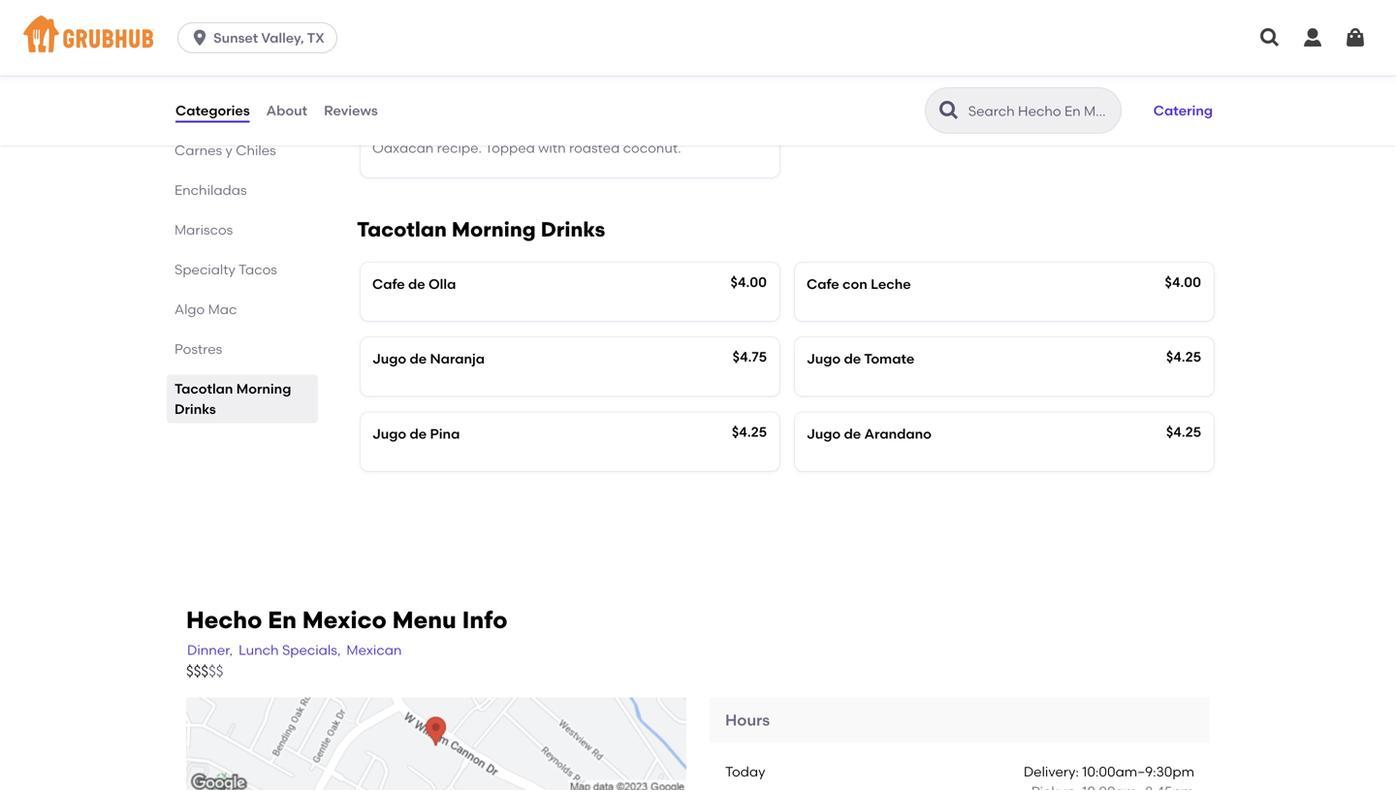Task type: vqa. For each thing, say whether or not it's contained in the screenshot.
4
no



Task type: locate. For each thing, give the bounding box(es) containing it.
enchiladas
[[175, 182, 247, 198]]

reviews button
[[323, 76, 379, 145]]

morning inside tacotlan morning drinks
[[236, 381, 291, 397]]

categories
[[176, 102, 250, 119]]

sunset
[[213, 30, 258, 46]]

y
[[226, 142, 233, 159]]

drinks
[[541, 217, 606, 242], [175, 401, 216, 418]]

moles
[[175, 102, 213, 119]]

topped
[[485, 140, 535, 156]]

0 horizontal spatial $4.00
[[731, 274, 767, 290]]

jugo left pina
[[372, 426, 407, 442]]

search icon image
[[938, 99, 961, 122]]

de for naranja
[[410, 351, 427, 367]]

$4.00
[[731, 274, 767, 290], [1165, 274, 1202, 290]]

0 vertical spatial morning
[[452, 217, 536, 242]]

cafe left con on the top right
[[807, 276, 840, 292]]

Search Hecho En Mexico search field
[[967, 102, 1115, 120]]

1 vertical spatial tacotlan morning drinks
[[175, 381, 291, 418]]

0 vertical spatial tacotlan
[[357, 217, 447, 242]]

$$$
[[186, 663, 209, 680]]

$4.25 for $4.25
[[1167, 424, 1202, 440]]

jugo de naranja
[[372, 351, 485, 367]]

drinks inside tacotlan morning drinks
[[175, 401, 216, 418]]

de left naranja
[[410, 351, 427, 367]]

$4.25
[[1167, 349, 1202, 365], [732, 424, 767, 440], [1167, 424, 1202, 440]]

tacotlan morning drinks up the olla
[[357, 217, 606, 242]]

mac
[[208, 301, 237, 318]]

$$$$$
[[186, 663, 224, 680]]

svg image inside sunset valley, tx button
[[190, 28, 210, 48]]

specialty tacos
[[175, 261, 277, 278]]

1 vertical spatial tacotlan
[[175, 381, 233, 397]]

2 cafe from the left
[[807, 276, 840, 292]]

pastel
[[372, 112, 414, 129]]

jugo de tomate
[[807, 351, 915, 367]]

1 vertical spatial morning
[[236, 381, 291, 397]]

de left pina
[[410, 426, 427, 442]]

1 horizontal spatial $4.00
[[1165, 274, 1202, 290]]

morning down mac
[[236, 381, 291, 397]]

svg image
[[1302, 26, 1325, 49]]

mexico
[[302, 606, 387, 634]]

0 horizontal spatial drinks
[[175, 401, 216, 418]]

morning
[[452, 217, 536, 242], [236, 381, 291, 397]]

de left tomate
[[844, 351, 861, 367]]

de for arandano
[[844, 426, 861, 442]]

con
[[843, 276, 868, 292]]

svg image
[[1259, 26, 1282, 49], [1344, 26, 1368, 49], [190, 28, 210, 48]]

0 vertical spatial drinks
[[541, 217, 606, 242]]

1 horizontal spatial drinks
[[541, 217, 606, 242]]

de left the olla
[[408, 276, 425, 292]]

hecho
[[186, 606, 262, 634]]

de
[[417, 112, 434, 129], [408, 276, 425, 292], [410, 351, 427, 367], [844, 351, 861, 367], [410, 426, 427, 442], [844, 426, 861, 442]]

$4.25 for $4.75
[[1167, 349, 1202, 365]]

2 horizontal spatial svg image
[[1344, 26, 1368, 49]]

jugo left naranja
[[372, 351, 407, 367]]

cafe
[[372, 276, 405, 292], [807, 276, 840, 292]]

1 horizontal spatial tacotlan morning drinks
[[357, 217, 606, 242]]

tacotlan
[[357, 217, 447, 242], [175, 381, 233, 397]]

0 horizontal spatial morning
[[236, 381, 291, 397]]

svg image right svg image
[[1344, 26, 1368, 49]]

with
[[539, 140, 566, 156]]

cafe for cafe de olla
[[372, 276, 405, 292]]

tacos
[[239, 261, 277, 278]]

1 horizontal spatial cafe
[[807, 276, 840, 292]]

olla
[[429, 276, 456, 292]]

info
[[462, 606, 508, 634]]

1 cafe from the left
[[372, 276, 405, 292]]

de for olla
[[408, 276, 425, 292]]

jugo left tomate
[[807, 351, 841, 367]]

0 horizontal spatial tacotlan morning drinks
[[175, 381, 291, 418]]

reviews
[[324, 102, 378, 119]]

en
[[268, 606, 297, 634]]

tacotlan up cafe de olla
[[357, 217, 447, 242]]

sunset valley, tx button
[[178, 22, 345, 53]]

1 horizontal spatial tacotlan
[[357, 217, 447, 242]]

1 vertical spatial drinks
[[175, 401, 216, 418]]

algo mac
[[175, 301, 237, 318]]

lunch
[[239, 642, 279, 659]]

tacotlan morning drinks
[[357, 217, 606, 242], [175, 381, 291, 418]]

0 horizontal spatial cafe
[[372, 276, 405, 292]]

cafe left the olla
[[372, 276, 405, 292]]

2 $4.00 from the left
[[1165, 274, 1202, 290]]

jugo left arandano
[[807, 426, 841, 442]]

svg image up 'revolver' at the left top
[[190, 28, 210, 48]]

jugo for jugo de naranja
[[372, 351, 407, 367]]

morning up the olla
[[452, 217, 536, 242]]

jugo
[[372, 351, 407, 367], [807, 351, 841, 367], [372, 426, 407, 442], [807, 426, 841, 442]]

drinks down postres at left top
[[175, 401, 216, 418]]

drinks down with
[[541, 217, 606, 242]]

0 horizontal spatial svg image
[[190, 28, 210, 48]]

de left arandano
[[844, 426, 861, 442]]

$4.75
[[733, 349, 767, 365]]

1 horizontal spatial morning
[[452, 217, 536, 242]]

catering button
[[1145, 89, 1222, 132]]

1 $4.00 from the left
[[731, 274, 767, 290]]

revolver
[[175, 63, 230, 79]]

tacotlan morning drinks down postres at left top
[[175, 381, 291, 418]]

0 horizontal spatial tacotlan
[[175, 381, 233, 397]]

de right pastel
[[417, 112, 434, 129]]

de for cuatro
[[417, 112, 434, 129]]

algo
[[175, 301, 205, 318]]

0 vertical spatial tacotlan morning drinks
[[357, 217, 606, 242]]

carnes
[[175, 142, 222, 159]]

carnes y chiles
[[175, 142, 276, 159]]

svg image left svg image
[[1259, 26, 1282, 49]]

jugo for jugo de arandano
[[807, 426, 841, 442]]

mexican button
[[346, 640, 403, 661]]

arandano
[[865, 426, 932, 442]]

tacotlan down postres at left top
[[175, 381, 233, 397]]



Task type: describe. For each thing, give the bounding box(es) containing it.
pina
[[430, 426, 460, 442]]

delivery: 10:00am–9:30pm
[[1024, 764, 1195, 781]]

jugo for jugo de tomate
[[807, 351, 841, 367]]

about button
[[265, 76, 309, 145]]

categories button
[[175, 76, 251, 145]]

dinner, button
[[186, 640, 234, 661]]

1 horizontal spatial svg image
[[1259, 26, 1282, 49]]

tomate
[[864, 351, 915, 367]]

de for pina
[[410, 426, 427, 442]]

leche
[[871, 276, 911, 292]]

hours
[[726, 711, 770, 730]]

cafe for cafe con leche
[[807, 276, 840, 292]]

about
[[266, 102, 308, 119]]

jugo de pina
[[372, 426, 460, 442]]

mexican
[[347, 642, 402, 659]]

chiles
[[236, 142, 276, 159]]

oaxacan recipe. topped with roasted coconut.
[[372, 140, 681, 156]]

catering
[[1154, 102, 1213, 119]]

specialty
[[175, 261, 236, 278]]

leches
[[488, 112, 535, 129]]

tentenpie
[[175, 23, 241, 39]]

cafe de olla
[[372, 276, 456, 292]]

roasted
[[569, 140, 620, 156]]

cuatro
[[437, 112, 484, 129]]

today
[[726, 764, 766, 781]]

pastel de cuatro leches
[[372, 112, 535, 129]]

specials,
[[282, 642, 341, 659]]

cafe con leche
[[807, 276, 911, 292]]

dinner,
[[187, 642, 233, 659]]

tx
[[307, 30, 325, 46]]

delivery:
[[1024, 764, 1079, 781]]

oaxacan
[[372, 140, 434, 156]]

$4.00 for olla
[[731, 274, 767, 290]]

$4.00 for leche
[[1165, 274, 1202, 290]]

naranja
[[430, 351, 485, 367]]

postres
[[175, 341, 222, 357]]

jugo for jugo de pina
[[372, 426, 407, 442]]

hecho en mexico menu info
[[186, 606, 508, 634]]

sunset valley, tx
[[213, 30, 325, 46]]

de for tomate
[[844, 351, 861, 367]]

menu
[[392, 606, 457, 634]]

jugo de arandano
[[807, 426, 932, 442]]

dinner, lunch specials, mexican
[[187, 642, 402, 659]]

lunch specials, button
[[238, 640, 342, 661]]

recipe.
[[437, 140, 482, 156]]

valley,
[[261, 30, 304, 46]]

coconut.
[[623, 140, 681, 156]]

main navigation navigation
[[0, 0, 1397, 76]]

mariscos
[[175, 222, 233, 238]]

10:00am–9:30pm
[[1083, 764, 1195, 781]]



